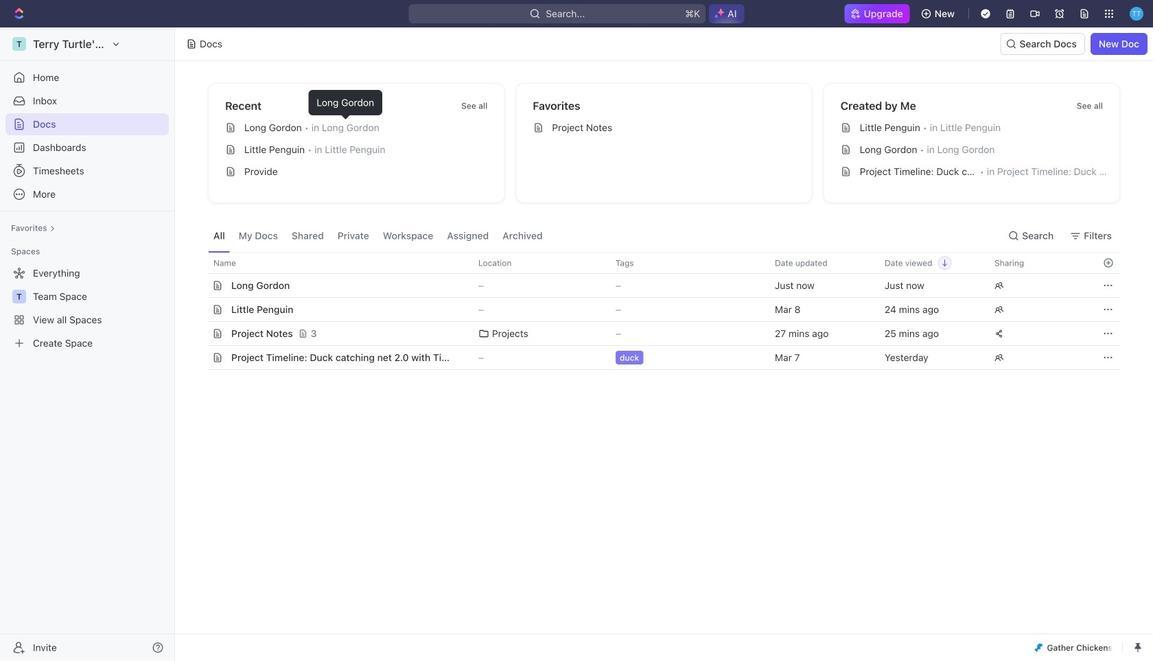 Task type: describe. For each thing, give the bounding box(es) containing it.
tree inside sidebar navigation
[[5, 262, 169, 354]]

drumstick bite image
[[1035, 644, 1044, 652]]

terry turtle's workspace, , element
[[12, 37, 26, 51]]



Task type: vqa. For each thing, say whether or not it's contained in the screenshot.
permissions
no



Task type: locate. For each thing, give the bounding box(es) containing it.
tree
[[5, 262, 169, 354]]

team space, , element
[[12, 290, 26, 304]]

sidebar navigation
[[0, 27, 178, 661]]

table
[[193, 252, 1121, 370]]

cell
[[196, 274, 211, 297]]

row
[[193, 252, 1121, 274], [196, 273, 1121, 298], [193, 297, 1121, 322], [193, 321, 1121, 346], [193, 345, 1121, 370]]

tab list
[[208, 220, 548, 252]]



